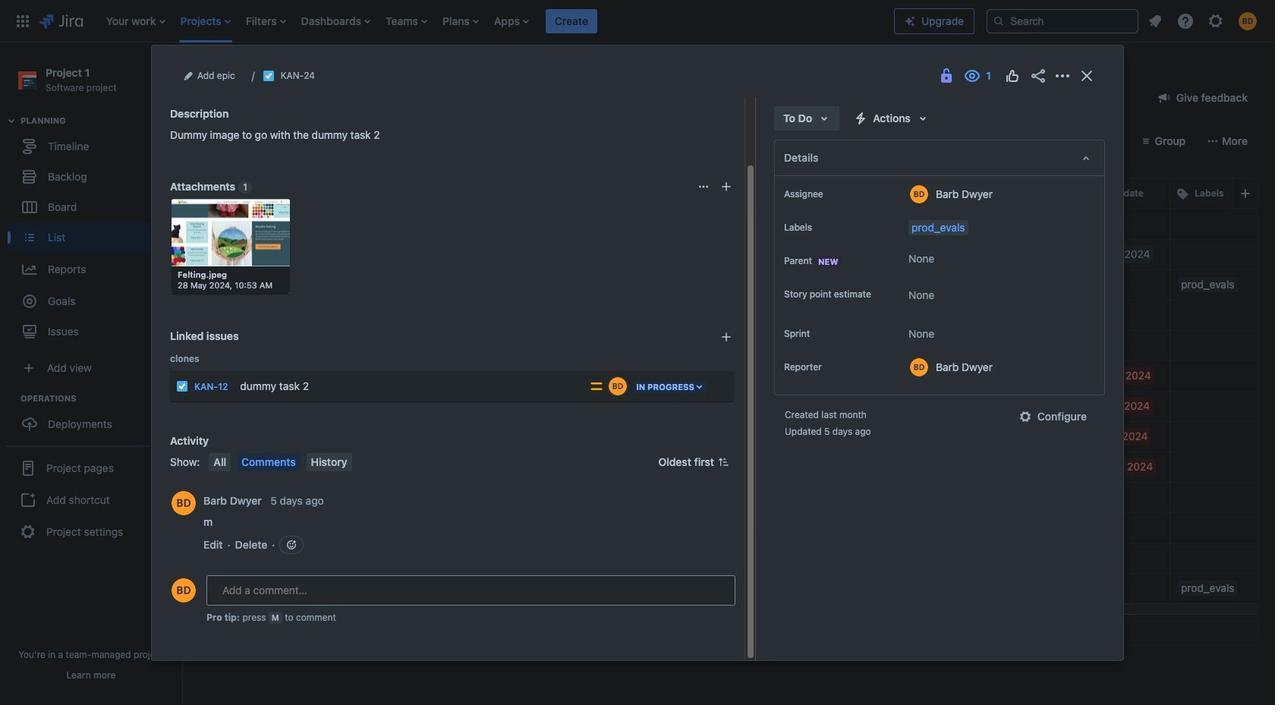 Task type: vqa. For each thing, say whether or not it's contained in the screenshot.
Create column IMAGE
no



Task type: locate. For each thing, give the bounding box(es) containing it.
1 horizontal spatial list
[[1142, 7, 1266, 35]]

1 task image from the top
[[290, 218, 302, 230]]

1 vertical spatial group
[[8, 393, 181, 444]]

0 vertical spatial heading
[[20, 115, 181, 127]]

2 vertical spatial epic image
[[290, 461, 302, 473]]

actions image
[[1054, 67, 1072, 85]]

2 vertical spatial task image
[[290, 582, 302, 595]]

details element
[[774, 140, 1105, 176]]

1 vertical spatial more information about barb dwyer image
[[172, 491, 196, 515]]

0 vertical spatial task image
[[290, 218, 302, 230]]

parent pin to top. only you can see pinned fields. image
[[844, 255, 857, 267]]

0 vertical spatial more information about barb dwyer image
[[910, 185, 928, 203]]

group for 1st heading from the bottom of the sidebar element
[[6, 446, 176, 553]]

task image
[[290, 218, 302, 230], [290, 279, 302, 291], [290, 491, 302, 503]]

0 vertical spatial epic image
[[290, 248, 302, 261]]

list
[[98, 0, 894, 42], [1142, 7, 1266, 35]]

more information about barb dwyer image
[[910, 185, 928, 203], [172, 491, 196, 515]]

1 horizontal spatial more information about barb dwyer image
[[910, 185, 928, 203]]

2 vertical spatial task image
[[290, 491, 302, 503]]

2 task image from the top
[[290, 279, 302, 291]]

2 list item from the left
[[176, 0, 235, 42]]

0 horizontal spatial more information about barb dwyer image
[[172, 491, 196, 515]]

cell
[[346, 179, 437, 208], [346, 209, 437, 239], [437, 209, 741, 239], [346, 239, 437, 270], [437, 239, 741, 270], [346, 270, 437, 300], [437, 270, 741, 300], [213, 300, 263, 330], [263, 300, 346, 330], [346, 300, 437, 330], [942, 300, 1079, 330], [263, 330, 346, 361], [346, 330, 437, 361], [213, 421, 263, 452], [832, 452, 942, 482], [942, 452, 1079, 482], [346, 482, 437, 513], [437, 482, 741, 513], [832, 482, 942, 513], [346, 513, 437, 543], [437, 513, 741, 543], [832, 513, 942, 543], [832, 543, 942, 573], [942, 543, 1079, 573], [832, 573, 942, 604]]

dialog
[[152, 23, 1123, 660]]

table
[[213, 179, 1275, 615]]

5 list item from the left
[[381, 0, 432, 42]]

menu bar
[[206, 453, 355, 471]]

add reaction image
[[286, 539, 298, 551]]

1 vertical spatial task image
[[290, 279, 302, 291]]

2 vertical spatial group
[[6, 446, 176, 553]]

banner
[[0, 0, 1275, 43]]

3 task image from the top
[[290, 491, 302, 503]]

close image
[[1078, 67, 1096, 85]]

None search field
[[987, 9, 1139, 33]]

list item
[[102, 0, 170, 42], [176, 0, 235, 42], [241, 0, 290, 42], [297, 0, 375, 42], [381, 0, 432, 42], [438, 0, 483, 42], [489, 0, 534, 42], [546, 0, 597, 42]]

1 list item from the left
[[102, 0, 170, 42]]

1 vertical spatial task image
[[290, 552, 302, 564]]

8 list item from the left
[[546, 0, 597, 42]]

delete image
[[265, 206, 283, 224]]

4 list item from the left
[[297, 0, 375, 42]]

primary element
[[9, 0, 894, 42]]

sidebar element
[[0, 43, 182, 705]]

group
[[8, 115, 181, 352], [8, 393, 181, 444], [6, 446, 176, 553]]

task image
[[262, 70, 275, 82], [290, 552, 302, 564], [290, 582, 302, 595]]

1 vertical spatial epic image
[[290, 370, 302, 382]]

0 horizontal spatial list
[[98, 0, 894, 42]]

epic image
[[290, 248, 302, 261], [290, 370, 302, 382], [290, 461, 302, 473]]

0 vertical spatial group
[[8, 115, 181, 352]]

3 epic image from the top
[[290, 461, 302, 473]]

heading
[[20, 115, 181, 127], [20, 393, 181, 405]]

planning image
[[2, 112, 20, 130]]

jira image
[[39, 12, 83, 30], [39, 12, 83, 30]]

1 vertical spatial heading
[[20, 393, 181, 405]]

2 heading from the top
[[20, 393, 181, 405]]



Task type: describe. For each thing, give the bounding box(es) containing it.
1 heading from the top
[[20, 115, 181, 127]]

3 list item from the left
[[241, 0, 290, 42]]

copy link to issue image
[[312, 69, 324, 81]]

download image
[[239, 206, 257, 224]]

Search list field
[[213, 131, 339, 152]]

story point estimate pin to top. only you can see pinned fields. image
[[787, 301, 799, 313]]

priority: medium image
[[589, 379, 604, 394]]

group for 1st heading from the top
[[8, 393, 181, 444]]

goal image
[[23, 295, 36, 308]]

6 list item from the left
[[438, 0, 483, 42]]

epic image
[[290, 400, 302, 412]]

1 epic image from the top
[[290, 248, 302, 261]]

0 vertical spatial task image
[[262, 70, 275, 82]]

search image
[[993, 15, 1005, 27]]

7 list item from the left
[[489, 0, 534, 42]]

Add a comment… field
[[206, 575, 736, 606]]

2 epic image from the top
[[290, 370, 302, 382]]

vote options: no one has voted for this issue yet. image
[[1003, 67, 1022, 85]]

more options for attachments image
[[698, 181, 710, 193]]

Search field
[[987, 9, 1139, 33]]



